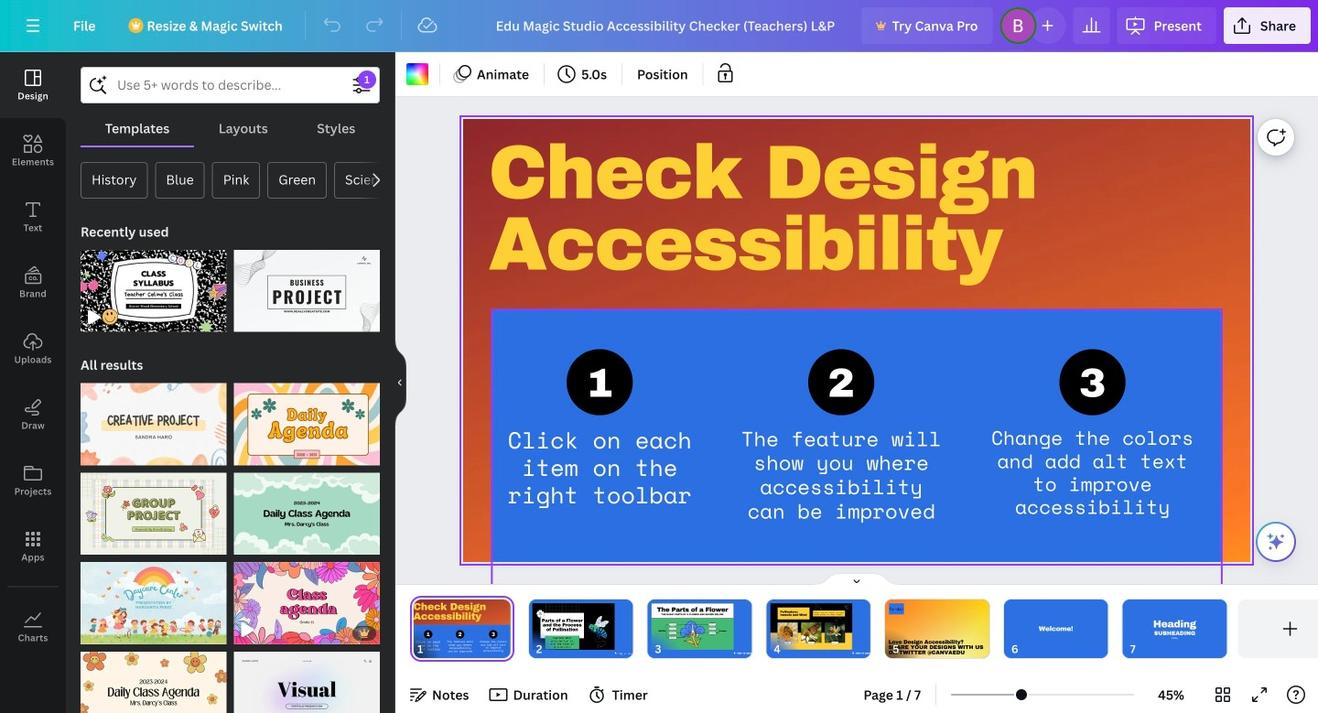 Task type: vqa. For each thing, say whether or not it's contained in the screenshot.
Search search field
no



Task type: locate. For each thing, give the bounding box(es) containing it.
colorful floral illustrative class agenda presentation group
[[234, 551, 380, 645]]

green colorful cute aesthetic group project presentation group
[[81, 462, 227, 555]]

gradient minimal portfolio proposal presentation group
[[234, 641, 380, 713]]

multicolor clouds daily class agenda template group
[[234, 462, 380, 555]]

grey minimalist business project presentation group
[[234, 239, 380, 332]]

main menu bar
[[0, 0, 1319, 52]]

Use 5+ words to describe... search field
[[117, 68, 343, 103]]

canva assistant image
[[1266, 531, 1288, 553]]

no colour image
[[407, 63, 429, 85]]



Task type: describe. For each thing, give the bounding box(es) containing it.
side panel tab list
[[0, 52, 66, 660]]

Design title text field
[[481, 7, 855, 44]]

Zoom button
[[1142, 680, 1201, 710]]

hide pages image
[[813, 572, 901, 587]]

orange and yellow retro flower power daily class agenda template group
[[81, 641, 227, 713]]

colorful scrapbook nostalgia class syllabus blank education presentation group
[[81, 239, 227, 332]]

Page title text field
[[431, 640, 439, 658]]

colorful watercolor creative project presentation group
[[81, 372, 227, 466]]

page 1 image
[[410, 600, 514, 658]]

blue green colorful daycare center presentation group
[[81, 551, 227, 645]]

hide image
[[395, 339, 407, 427]]

orange groovy retro daily agenda presentation group
[[234, 372, 380, 466]]



